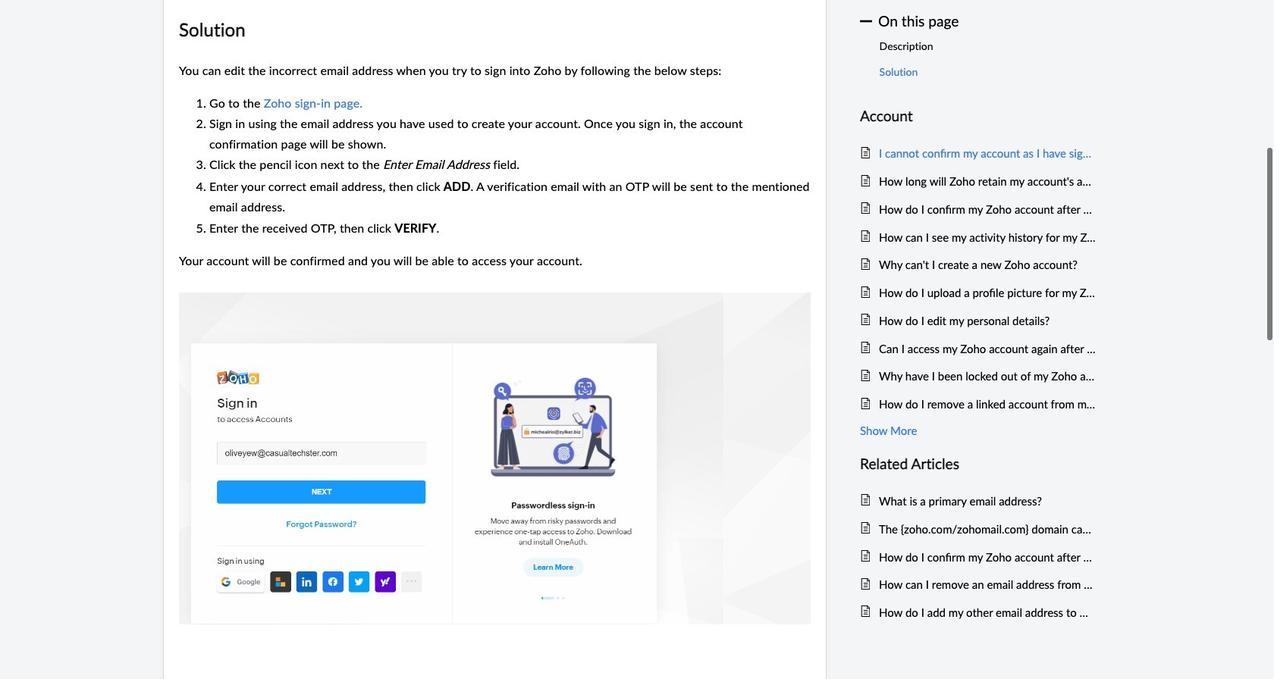 Task type: describe. For each thing, give the bounding box(es) containing it.
1 heading from the top
[[860, 105, 1096, 128]]

a gif showing how to edit the email address that is registered incorrectly. image
[[179, 292, 811, 625]]

2 heading from the top
[[860, 453, 1096, 476]]



Task type: locate. For each thing, give the bounding box(es) containing it.
heading
[[860, 105, 1096, 128], [860, 453, 1096, 476]]

0 vertical spatial heading
[[860, 105, 1096, 128]]

1 vertical spatial heading
[[860, 453, 1096, 476]]



Task type: vqa. For each thing, say whether or not it's contained in the screenshot.
Search Articles Field
no



